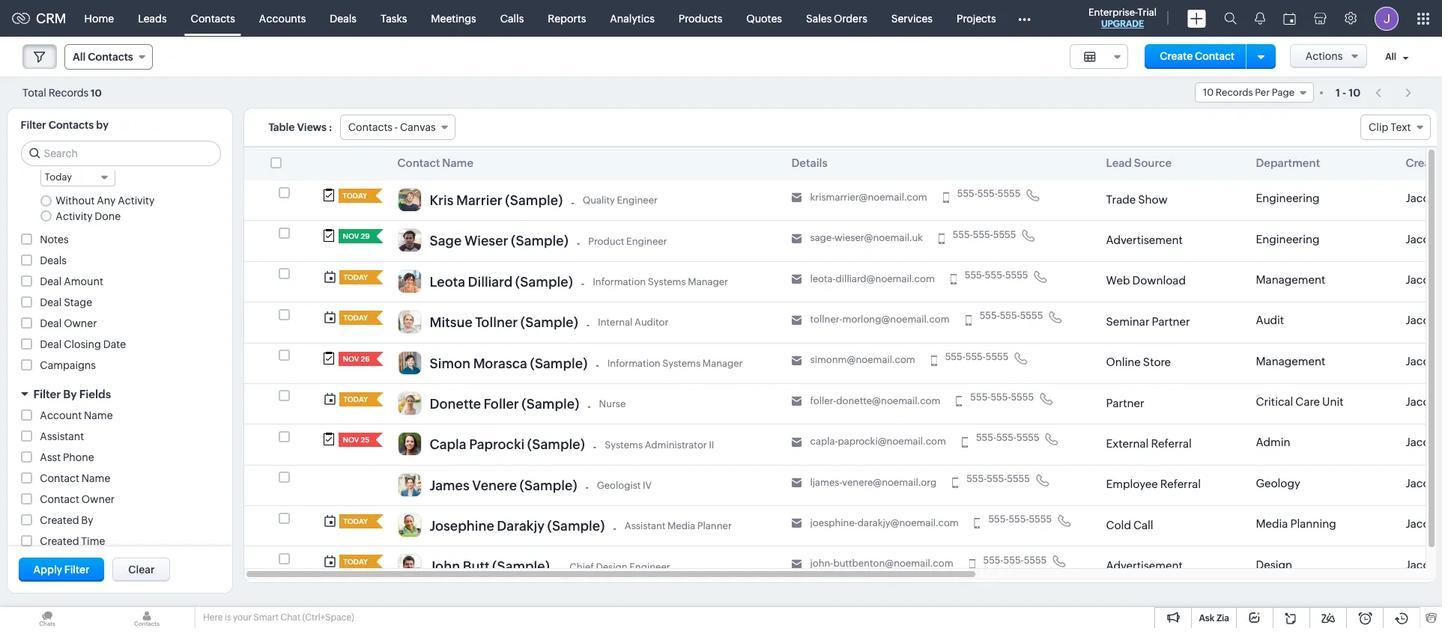 Task type: describe. For each thing, give the bounding box(es) containing it.
fields
[[79, 388, 111, 401]]

leota dilliard (sample)
[[430, 274, 573, 290]]

lead
[[1106, 157, 1132, 169]]

sage wieser (sample)
[[430, 233, 569, 249]]

today for mitsue tollner (sample)
[[344, 314, 368, 322]]

owner for contact owner
[[82, 494, 115, 506]]

canvas profile image image for donette foller (sample)
[[398, 392, 421, 416]]

10 inside 10 records per page field
[[1203, 87, 1214, 98]]

s for simon morasca (sample)
[[1439, 355, 1442, 368]]

engineering for kris marrier (sample)
[[1256, 192, 1320, 205]]

capla
[[430, 437, 467, 453]]

time
[[81, 536, 105, 548]]

jacob for josephine darakjy (sample)
[[1406, 518, 1437, 531]]

text
[[1391, 121, 1411, 133]]

chief design engineer
[[570, 562, 670, 573]]

today link for leota dilliard (sample)
[[339, 270, 370, 285]]

activity done
[[56, 210, 121, 222]]

web
[[1106, 275, 1130, 287]]

icon_mail image for john butt (sample)
[[792, 560, 802, 570]]

0 vertical spatial deals
[[330, 12, 357, 24]]

smart
[[254, 613, 279, 623]]

seminar partner
[[1106, 315, 1190, 328]]

- for josephine darakjy (sample)
[[613, 523, 616, 535]]

icon_mail image for kris marrier (sample)
[[792, 193, 802, 203]]

canvas profile image image for capla paprocki (sample)
[[398, 433, 421, 457]]

ljames-venere@noemail.org
[[810, 477, 937, 488]]

john
[[430, 559, 460, 575]]

today link for donette foller (sample)
[[339, 393, 370, 407]]

krismarrier@noemail.com
[[810, 192, 927, 203]]

(sample) for simon morasca (sample)
[[530, 356, 588, 371]]

jacob for capla paprocki (sample)
[[1406, 436, 1437, 449]]

filter for filter by fields
[[33, 388, 61, 401]]

wieser@noemail.uk
[[835, 233, 923, 244]]

1
[[1336, 87, 1341, 99]]

planner
[[697, 521, 732, 532]]

nov 29
[[343, 233, 370, 241]]

created for created
[[1406, 157, 1442, 169]]

foller
[[484, 396, 519, 412]]

products
[[679, 12, 723, 24]]

0 vertical spatial contact name
[[398, 157, 474, 169]]

created for created by
[[40, 515, 79, 527]]

all for all contacts
[[73, 51, 86, 63]]

projects link
[[945, 0, 1008, 36]]

1 horizontal spatial design
[[1256, 559, 1293, 571]]

venere
[[472, 478, 517, 494]]

- for sage wieser (sample)
[[577, 238, 580, 250]]

deal for deal closing date
[[40, 338, 62, 350]]

deal stage
[[40, 297, 92, 309]]

Today field
[[40, 169, 115, 187]]

projects
[[957, 12, 996, 24]]

jacob for kris marrier (sample)
[[1406, 192, 1437, 205]]

assistant for assistant
[[40, 431, 84, 443]]

all contacts
[[73, 51, 133, 63]]

1 vertical spatial name
[[84, 410, 113, 422]]

internal
[[598, 317, 633, 328]]

0 vertical spatial name
[[442, 157, 474, 169]]

without any activity
[[56, 195, 155, 207]]

krismarrier@noemail.com link
[[810, 192, 927, 204]]

analytics link
[[598, 0, 667, 36]]

s for james venere (sample)
[[1439, 477, 1442, 490]]

0 vertical spatial partner
[[1152, 315, 1190, 328]]

your
[[233, 613, 252, 623]]

cold call
[[1106, 519, 1154, 532]]

by for filter
[[63, 388, 77, 401]]

admin
[[1256, 436, 1291, 449]]

quotes
[[747, 12, 782, 24]]

1 horizontal spatial media
[[1256, 518, 1288, 531]]

today for kris marrier (sample)
[[343, 192, 367, 200]]

joesphine-darakjy@noemail.com
[[810, 518, 959, 529]]

(sample) for donette foller (sample)
[[522, 396, 579, 412]]

table
[[269, 121, 295, 133]]

care
[[1296, 396, 1320, 408]]

created for created time
[[40, 536, 79, 548]]

create menu image
[[1188, 9, 1206, 27]]

contact down canvas
[[398, 157, 440, 169]]

assistant for assistant media planner
[[625, 521, 666, 532]]

systems administrator ii
[[605, 439, 714, 451]]

s for donette foller (sample)
[[1439, 396, 1442, 408]]

john-
[[810, 559, 834, 570]]

capla-
[[810, 436, 838, 448]]

profile element
[[1366, 0, 1408, 36]]

clear
[[128, 564, 155, 576]]

deal closing date
[[40, 338, 126, 350]]

capla paprocki (sample) link
[[430, 437, 585, 457]]

referral for capla paprocki (sample)
[[1151, 438, 1192, 450]]

sage wieser (sample) link
[[430, 233, 569, 253]]

icon_mail image for donette foller (sample)
[[792, 397, 802, 407]]

trade show
[[1106, 193, 1168, 206]]

icon_mail image for simon morasca (sample)
[[792, 356, 802, 366]]

profile image
[[1375, 6, 1399, 30]]

information for leota dilliard (sample)
[[593, 277, 646, 288]]

joesphine-darakjy@noemail.com link
[[810, 518, 959, 530]]

contacts inside the all contacts field
[[88, 51, 133, 63]]

create contact button
[[1145, 44, 1250, 69]]

leads
[[138, 12, 167, 24]]

phone
[[63, 452, 94, 464]]

total
[[22, 87, 46, 99]]

today link for john butt (sample)
[[339, 556, 370, 570]]

internal auditor
[[598, 317, 669, 328]]

asst
[[40, 452, 61, 464]]

geologist iv
[[597, 480, 652, 491]]

employee
[[1106, 478, 1158, 491]]

26
[[361, 355, 370, 363]]

signals element
[[1246, 0, 1275, 37]]

s for kris marrier (sample)
[[1439, 192, 1442, 205]]

audit
[[1256, 314, 1284, 327]]

icon_mail image for sage wieser (sample)
[[792, 234, 802, 244]]

today link for mitsue tollner (sample)
[[339, 311, 370, 325]]

donette foller (sample)
[[430, 396, 579, 412]]

- for james venere (sample)
[[586, 482, 589, 494]]

contacts left by
[[48, 119, 94, 131]]

external
[[1106, 438, 1149, 450]]

nov for sage
[[343, 233, 359, 241]]

(sample) for james venere (sample)
[[520, 478, 577, 494]]

(sample) for leota dilliard (sample)
[[515, 274, 573, 290]]

canvas profile image image for james venere (sample)
[[398, 473, 421, 497]]

crm link
[[12, 10, 66, 26]]

today for donette foller (sample)
[[344, 396, 368, 404]]

jacob s for capla paprocki (sample)
[[1406, 436, 1442, 449]]

- for capla paprocki (sample)
[[593, 441, 597, 453]]

page
[[1272, 87, 1295, 98]]

10 for total records 10
[[91, 87, 102, 99]]

Contacts - Canvas field
[[340, 115, 455, 140]]

canvas profile image image for mitsue tollner (sample)
[[398, 310, 421, 334]]

planning
[[1291, 518, 1337, 531]]

filter inside button
[[64, 564, 89, 576]]

canvas profile image image for josephine darakjy (sample)
[[398, 514, 421, 538]]

- for donette foller (sample)
[[588, 401, 591, 413]]

canvas profile image image for simon morasca (sample)
[[398, 351, 421, 375]]

enterprise-trial upgrade
[[1089, 7, 1157, 29]]

simonm@noemail.com
[[810, 355, 915, 366]]

simonm@noemail.com link
[[810, 355, 915, 367]]

:
[[329, 121, 332, 133]]

information systems manager for simon morasca (sample)
[[607, 358, 743, 369]]

contacts image
[[100, 608, 194, 629]]

jacob s for simon morasca (sample)
[[1406, 355, 1442, 368]]

joesphine-
[[810, 518, 858, 529]]

manager for simon morasca (sample)
[[703, 358, 743, 369]]

icon_mail image for josephine darakjy (sample)
[[792, 519, 802, 529]]

filter by fields
[[33, 388, 111, 401]]

crm
[[36, 10, 66, 26]]

10 for 1 - 10
[[1349, 87, 1361, 99]]

calls link
[[488, 0, 536, 36]]

jacob for mitsue tollner (sample)
[[1406, 314, 1437, 327]]

kris marrier (sample)
[[430, 193, 563, 208]]

icon_mail image for capla paprocki (sample)
[[792, 437, 802, 448]]

done
[[95, 210, 121, 222]]

jacob for sage wieser (sample)
[[1406, 233, 1437, 245]]

Clip Text field
[[1361, 115, 1431, 140]]

foller-
[[810, 396, 837, 407]]

sage-wieser@noemail.uk
[[810, 233, 923, 244]]

records for total
[[48, 87, 89, 99]]

(sample) for mitsue tollner (sample)
[[521, 315, 578, 331]]

jacob for john butt (sample)
[[1406, 559, 1437, 571]]

apply filter
[[33, 564, 89, 576]]

jacob s for leota dilliard (sample)
[[1406, 273, 1442, 286]]

jacob for simon morasca (sample)
[[1406, 355, 1437, 368]]

chief
[[570, 562, 594, 573]]

contacts inside contacts - canvas field
[[348, 121, 393, 133]]

analytics
[[610, 12, 655, 24]]

store
[[1143, 356, 1171, 369]]

leota
[[430, 274, 465, 290]]

accounts
[[259, 12, 306, 24]]

views
[[297, 121, 327, 133]]



Task type: vqa. For each thing, say whether or not it's contained in the screenshot.


Task type: locate. For each thing, give the bounding box(es) containing it.
all down profile element
[[1386, 52, 1397, 62]]

morlong@noemail.com
[[843, 314, 950, 325]]

1 vertical spatial assistant
[[625, 521, 666, 532]]

canvas profile image image left kris
[[398, 188, 421, 212]]

0 horizontal spatial records
[[48, 87, 89, 99]]

all up "total records 10"
[[73, 51, 86, 63]]

0 horizontal spatial assistant
[[40, 431, 84, 443]]

1 horizontal spatial by
[[81, 515, 93, 527]]

10 up by
[[91, 87, 102, 99]]

0 horizontal spatial media
[[668, 521, 696, 532]]

name up kris
[[442, 157, 474, 169]]

1 canvas profile image image from the top
[[398, 188, 421, 212]]

filter down created time
[[64, 564, 89, 576]]

(sample) down josephine darakjy (sample) link
[[492, 559, 550, 575]]

1 jacob s from the top
[[1406, 192, 1442, 205]]

today link for josephine darakjy (sample)
[[339, 515, 370, 529]]

3 icon_mail image from the top
[[792, 274, 802, 285]]

show
[[1138, 193, 1168, 206]]

10 Records Per Page field
[[1195, 82, 1314, 103]]

3 canvas profile image image from the top
[[398, 270, 421, 294]]

manager for leota dilliard (sample)
[[688, 277, 728, 288]]

1 advertisement from the top
[[1106, 234, 1183, 247]]

1 vertical spatial activity
[[56, 210, 93, 222]]

services link
[[880, 0, 945, 36]]

nov left 29
[[343, 233, 359, 241]]

jacob s for kris marrier (sample)
[[1406, 192, 1442, 205]]

deal
[[40, 276, 62, 288], [40, 297, 62, 309], [40, 318, 62, 329], [40, 338, 62, 350]]

here is your smart chat (ctrl+space)
[[203, 613, 354, 623]]

icon_mail image left leota-
[[792, 274, 802, 285]]

information up internal
[[593, 277, 646, 288]]

owner for deal owner
[[64, 318, 97, 329]]

7 s from the top
[[1439, 436, 1442, 449]]

enterprise-
[[1089, 7, 1138, 18]]

canvas profile image image left simon
[[398, 351, 421, 375]]

10 inside "total records 10"
[[91, 87, 102, 99]]

4 deal from the top
[[40, 338, 62, 350]]

7 jacob s from the top
[[1406, 436, 1442, 449]]

systems
[[648, 277, 686, 288], [663, 358, 701, 369], [605, 439, 643, 451]]

s for john butt (sample)
[[1439, 559, 1442, 571]]

2 jacob s from the top
[[1406, 233, 1442, 245]]

all for all
[[1386, 52, 1397, 62]]

1 vertical spatial information
[[607, 358, 661, 369]]

10 s from the top
[[1439, 559, 1442, 571]]

9 s from the top
[[1439, 518, 1442, 531]]

0 horizontal spatial by
[[63, 388, 77, 401]]

0 vertical spatial systems
[[648, 277, 686, 288]]

filter contacts by
[[21, 119, 109, 131]]

1 management from the top
[[1256, 273, 1326, 286]]

design right chief
[[596, 562, 628, 573]]

create menu element
[[1179, 0, 1215, 36]]

systems for leota dilliard (sample)
[[648, 277, 686, 288]]

1 vertical spatial owner
[[82, 494, 115, 506]]

10 right 1
[[1349, 87, 1361, 99]]

deal for deal stage
[[40, 297, 62, 309]]

deals down notes
[[40, 255, 67, 267]]

icon_mail image left foller-
[[792, 397, 802, 407]]

8 jacob from the top
[[1406, 477, 1437, 490]]

leads link
[[126, 0, 179, 36]]

icon_mail image left ljames-
[[792, 478, 802, 489]]

manager
[[688, 277, 728, 288], [703, 358, 743, 369]]

0 horizontal spatial partner
[[1106, 397, 1145, 410]]

1 vertical spatial nov
[[343, 355, 359, 363]]

8 s from the top
[[1439, 477, 1442, 490]]

chats image
[[0, 608, 94, 629]]

management up audit
[[1256, 273, 1326, 286]]

information systems manager down auditor
[[607, 358, 743, 369]]

8 icon_mail image from the top
[[792, 478, 802, 489]]

josephine
[[430, 519, 494, 534]]

canvas profile image image for leota dilliard (sample)
[[398, 270, 421, 294]]

contact name up contact owner
[[40, 473, 110, 485]]

2 vertical spatial systems
[[605, 439, 643, 451]]

referral right employee
[[1160, 478, 1201, 491]]

s for josephine darakjy (sample)
[[1439, 518, 1442, 531]]

0 vertical spatial nov
[[343, 233, 359, 241]]

icon_mail image for mitsue tollner (sample)
[[792, 315, 802, 326]]

Search text field
[[21, 142, 220, 166]]

canvas profile image image left the capla
[[398, 433, 421, 457]]

management up critical care unit
[[1256, 355, 1326, 368]]

2 icon_mail image from the top
[[792, 234, 802, 244]]

icon_mail image for leota dilliard (sample)
[[792, 274, 802, 285]]

0 vertical spatial owner
[[64, 318, 97, 329]]

0 horizontal spatial all
[[73, 51, 86, 63]]

management for simon morasca (sample)
[[1256, 355, 1326, 368]]

6 icon_mail image from the top
[[792, 397, 802, 407]]

all
[[73, 51, 86, 63], [1386, 52, 1397, 62]]

1 vertical spatial information systems manager
[[607, 358, 743, 369]]

0 horizontal spatial deals
[[40, 255, 67, 267]]

(sample) for josephine darakjy (sample)
[[547, 519, 605, 534]]

2 jacob from the top
[[1406, 233, 1437, 245]]

today for leota dilliard (sample)
[[344, 273, 368, 282]]

(sample) right dilliard
[[515, 274, 573, 290]]

tasks
[[381, 12, 407, 24]]

1 vertical spatial by
[[81, 515, 93, 527]]

administrator
[[645, 439, 707, 451]]

owner up closing
[[64, 318, 97, 329]]

systems up geologist iv
[[605, 439, 643, 451]]

jacob s for mitsue tollner (sample)
[[1406, 314, 1442, 327]]

deal left stage
[[40, 297, 62, 309]]

canvas profile image image for sage wieser (sample)
[[398, 229, 421, 253]]

simon morasca (sample) link
[[430, 356, 588, 375]]

jacob s
[[1406, 192, 1442, 205], [1406, 233, 1442, 245], [1406, 273, 1442, 286], [1406, 314, 1442, 327], [1406, 355, 1442, 368], [1406, 396, 1442, 408], [1406, 436, 1442, 449], [1406, 477, 1442, 490], [1406, 518, 1442, 531], [1406, 559, 1442, 571]]

size image
[[1084, 50, 1096, 64]]

9 jacob s from the top
[[1406, 518, 1442, 531]]

canvas profile image image for john butt (sample)
[[398, 555, 421, 579]]

by up account name at the left
[[63, 388, 77, 401]]

1 vertical spatial systems
[[663, 358, 701, 369]]

s for leota dilliard (sample)
[[1439, 273, 1442, 286]]

information down internal auditor
[[607, 358, 661, 369]]

canvas profile image image
[[398, 188, 421, 212], [398, 229, 421, 253], [398, 270, 421, 294], [398, 310, 421, 334], [398, 351, 421, 375], [398, 392, 421, 416], [398, 433, 421, 457], [398, 473, 421, 497], [398, 514, 421, 538], [398, 555, 421, 579]]

canvas profile image image left leota
[[398, 270, 421, 294]]

contact owner
[[40, 494, 115, 506]]

media planning
[[1256, 518, 1337, 531]]

josephine darakjy (sample)
[[430, 519, 605, 534]]

create
[[1160, 50, 1193, 62]]

systems down auditor
[[663, 358, 701, 369]]

s for mitsue tollner (sample)
[[1439, 314, 1442, 327]]

9 icon_mail image from the top
[[792, 519, 802, 529]]

7 icon_mail image from the top
[[792, 437, 802, 448]]

2 vertical spatial engineer
[[630, 562, 670, 573]]

contacts link
[[179, 0, 247, 36]]

nov 25
[[343, 436, 370, 445]]

advertisement for sage wieser (sample)
[[1106, 234, 1183, 247]]

activity
[[118, 195, 155, 207], [56, 210, 93, 222]]

information
[[593, 277, 646, 288], [607, 358, 661, 369]]

2 vertical spatial filter
[[64, 564, 89, 576]]

0 vertical spatial assistant
[[40, 431, 84, 443]]

created down created by
[[40, 536, 79, 548]]

deal up 'deal stage'
[[40, 276, 62, 288]]

today inside field
[[45, 172, 72, 183]]

trial
[[1138, 7, 1157, 18]]

jacob for james venere (sample)
[[1406, 477, 1437, 490]]

name down fields
[[84, 410, 113, 422]]

advertisement for john butt (sample)
[[1106, 560, 1183, 573]]

filter inside dropdown button
[[33, 388, 61, 401]]

- for mitsue tollner (sample)
[[587, 319, 590, 331]]

2 horizontal spatial 10
[[1349, 87, 1361, 99]]

- for simon morasca (sample)
[[596, 360, 599, 372]]

4 canvas profile image image from the top
[[398, 310, 421, 334]]

james venere (sample) link
[[430, 478, 577, 498]]

assistant down iv
[[625, 521, 666, 532]]

deal up campaigns
[[40, 338, 62, 350]]

deals left tasks link
[[330, 12, 357, 24]]

2 vertical spatial name
[[82, 473, 110, 485]]

calendar image
[[1284, 12, 1296, 24]]

calls
[[500, 12, 524, 24]]

1 vertical spatial created
[[40, 515, 79, 527]]

darakjy
[[497, 519, 545, 534]]

1 horizontal spatial activity
[[118, 195, 155, 207]]

media down geology
[[1256, 518, 1288, 531]]

foller-donette@noemail.com
[[810, 396, 941, 407]]

0 horizontal spatial design
[[596, 562, 628, 573]]

icon_mail image left joesphine-
[[792, 519, 802, 529]]

10 records per page
[[1203, 87, 1295, 98]]

0 vertical spatial engineering
[[1256, 192, 1320, 205]]

web download
[[1106, 275, 1186, 287]]

today link for kris marrier (sample)
[[338, 189, 369, 203]]

assistant down account
[[40, 431, 84, 443]]

sales orders
[[806, 12, 868, 24]]

capla paprocki (sample)
[[430, 437, 585, 453]]

filter down total
[[21, 119, 46, 131]]

0 horizontal spatial contact name
[[40, 473, 110, 485]]

3 deal from the top
[[40, 318, 62, 329]]

all inside field
[[73, 51, 86, 63]]

ljames-
[[810, 477, 843, 488]]

5 canvas profile image image from the top
[[398, 351, 421, 375]]

product
[[588, 236, 625, 247]]

tollner-morlong@noemail.com link
[[810, 314, 950, 326]]

1 horizontal spatial all
[[1386, 52, 1397, 62]]

3 s from the top
[[1439, 273, 1442, 286]]

9 canvas profile image image from the top
[[398, 514, 421, 538]]

john butt (sample) link
[[430, 559, 550, 579]]

john-buttbenton@noemail.com link
[[810, 559, 954, 570]]

information systems manager for leota dilliard (sample)
[[593, 277, 728, 288]]

6 canvas profile image image from the top
[[398, 392, 421, 416]]

(sample) up chief
[[547, 519, 605, 534]]

partner down "online"
[[1106, 397, 1145, 410]]

records left per
[[1216, 87, 1253, 98]]

1 - 10
[[1336, 87, 1361, 99]]

2 vertical spatial created
[[40, 536, 79, 548]]

referral right external
[[1151, 438, 1192, 450]]

nov left 26
[[343, 355, 359, 363]]

referral for james venere (sample)
[[1160, 478, 1201, 491]]

information systems manager up auditor
[[593, 277, 728, 288]]

contact right the create in the right top of the page
[[1195, 50, 1235, 62]]

today for john butt (sample)
[[344, 559, 368, 567]]

8 canvas profile image image from the top
[[398, 473, 421, 497]]

0 vertical spatial manager
[[688, 277, 728, 288]]

nov for capla
[[343, 436, 359, 445]]

deal amount
[[40, 276, 103, 288]]

555-
[[957, 188, 978, 199], [978, 188, 998, 199], [953, 229, 973, 240], [973, 229, 993, 240], [965, 270, 985, 281], [985, 270, 1006, 281], [980, 310, 1000, 322], [1000, 310, 1020, 322], [945, 351, 966, 362], [966, 351, 986, 362], [971, 392, 991, 403], [991, 392, 1011, 403], [976, 433, 997, 444], [997, 433, 1017, 444], [967, 473, 987, 485], [987, 473, 1007, 485], [989, 514, 1009, 525], [1009, 514, 1029, 525], [984, 555, 1004, 566], [1004, 555, 1024, 566]]

download
[[1133, 275, 1186, 287]]

referral
[[1151, 438, 1192, 450], [1160, 478, 1201, 491]]

2 s from the top
[[1439, 233, 1442, 245]]

by inside dropdown button
[[63, 388, 77, 401]]

canvas profile image image left sage
[[398, 229, 421, 253]]

5 s from the top
[[1439, 355, 1442, 368]]

design down media planning
[[1256, 559, 1293, 571]]

0 vertical spatial information systems manager
[[593, 277, 728, 288]]

2 canvas profile image image from the top
[[398, 229, 421, 253]]

jacob s for james venere (sample)
[[1406, 477, 1442, 490]]

1 nov from the top
[[343, 233, 359, 241]]

6 s from the top
[[1439, 396, 1442, 408]]

5 jacob from the top
[[1406, 355, 1437, 368]]

1 horizontal spatial records
[[1216, 87, 1253, 98]]

1 vertical spatial contact name
[[40, 473, 110, 485]]

contact up created by
[[40, 494, 79, 506]]

(sample) right tollner
[[521, 315, 578, 331]]

engineer right quality
[[617, 195, 658, 206]]

4 icon_mail image from the top
[[792, 315, 802, 326]]

icon_mail image left simonm@noemail.com link
[[792, 356, 802, 366]]

filter
[[21, 119, 46, 131], [33, 388, 61, 401], [64, 564, 89, 576]]

None field
[[1070, 44, 1128, 69]]

partner down "download"
[[1152, 315, 1190, 328]]

mitsue
[[430, 315, 473, 331]]

contact name
[[398, 157, 474, 169], [40, 473, 110, 485]]

search image
[[1224, 12, 1237, 25]]

advertisement
[[1106, 234, 1183, 247], [1106, 560, 1183, 573]]

created up created time
[[40, 515, 79, 527]]

engineer for kris marrier (sample)
[[617, 195, 658, 206]]

3 nov from the top
[[343, 436, 359, 445]]

2 engineering from the top
[[1256, 233, 1320, 245]]

3 jacob s from the top
[[1406, 273, 1442, 286]]

activity down without
[[56, 210, 93, 222]]

5 icon_mail image from the top
[[792, 356, 802, 366]]

1 vertical spatial management
[[1256, 355, 1326, 368]]

media left planner
[[668, 521, 696, 532]]

(sample) right paprocki
[[527, 437, 585, 453]]

0 vertical spatial advertisement
[[1106, 234, 1183, 247]]

canvas profile image image left john
[[398, 555, 421, 579]]

engineering for sage wieser (sample)
[[1256, 233, 1320, 245]]

2 deal from the top
[[40, 297, 62, 309]]

nov
[[343, 233, 359, 241], [343, 355, 359, 363], [343, 436, 359, 445]]

canvas profile image image left mitsue
[[398, 310, 421, 334]]

products link
[[667, 0, 735, 36]]

online store
[[1106, 356, 1171, 369]]

owner
[[64, 318, 97, 329], [82, 494, 115, 506]]

information for simon morasca (sample)
[[607, 358, 661, 369]]

6 jacob s from the top
[[1406, 396, 1442, 408]]

4 jacob s from the top
[[1406, 314, 1442, 327]]

apply
[[33, 564, 62, 576]]

1 jacob from the top
[[1406, 192, 1437, 205]]

s for sage wieser (sample)
[[1439, 233, 1442, 245]]

by for created
[[81, 515, 93, 527]]

1 engineering from the top
[[1256, 192, 1320, 205]]

2 advertisement from the top
[[1106, 560, 1183, 573]]

1 vertical spatial manager
[[703, 358, 743, 369]]

icon_mail image left john-
[[792, 560, 802, 570]]

0 vertical spatial filter
[[21, 119, 46, 131]]

- for leota dilliard (sample)
[[581, 278, 585, 290]]

marrier
[[456, 193, 503, 208]]

tollner-
[[810, 314, 843, 325]]

1 vertical spatial referral
[[1160, 478, 1201, 491]]

quotes link
[[735, 0, 794, 36]]

1 horizontal spatial 10
[[1203, 87, 1214, 98]]

1 s from the top
[[1439, 192, 1442, 205]]

10 jacob s from the top
[[1406, 559, 1442, 571]]

tasks link
[[369, 0, 419, 36]]

ii
[[709, 439, 714, 451]]

(sample) right morasca
[[530, 356, 588, 371]]

(sample) inside "link"
[[505, 193, 563, 208]]

5 jacob s from the top
[[1406, 355, 1442, 368]]

0 horizontal spatial activity
[[56, 210, 93, 222]]

(sample) for john butt (sample)
[[492, 559, 550, 575]]

All Contacts field
[[64, 44, 153, 70]]

(sample) for kris marrier (sample)
[[505, 193, 563, 208]]

7 canvas profile image image from the top
[[398, 433, 421, 457]]

closing
[[64, 338, 101, 350]]

sales orders link
[[794, 0, 880, 36]]

icon_mail image left tollner-
[[792, 315, 802, 326]]

contact inside button
[[1195, 50, 1235, 62]]

3 jacob from the top
[[1406, 273, 1437, 286]]

2 vertical spatial nov
[[343, 436, 359, 445]]

(sample) for sage wieser (sample)
[[511, 233, 569, 249]]

deal down 'deal stage'
[[40, 318, 62, 329]]

trade
[[1106, 193, 1136, 206]]

(sample) inside 'link'
[[515, 274, 573, 290]]

1 horizontal spatial deals
[[330, 12, 357, 24]]

-
[[1343, 87, 1347, 99], [395, 121, 398, 133], [571, 197, 574, 209], [577, 238, 580, 250], [581, 278, 585, 290], [587, 319, 590, 331], [596, 360, 599, 372], [588, 401, 591, 413], [593, 441, 597, 453], [586, 482, 589, 494], [613, 523, 616, 535], [558, 564, 561, 576]]

canvas profile image image left josephine
[[398, 514, 421, 538]]

10 canvas profile image image from the top
[[398, 555, 421, 579]]

systems up auditor
[[648, 277, 686, 288]]

1 vertical spatial filter
[[33, 388, 61, 401]]

jacob
[[1406, 192, 1437, 205], [1406, 233, 1437, 245], [1406, 273, 1437, 286], [1406, 314, 1437, 327], [1406, 355, 1437, 368], [1406, 396, 1437, 408], [1406, 436, 1437, 449], [1406, 477, 1437, 490], [1406, 518, 1437, 531], [1406, 559, 1437, 571]]

0 horizontal spatial 10
[[91, 87, 102, 99]]

james venere (sample)
[[430, 478, 577, 494]]

systems for simon morasca (sample)
[[663, 358, 701, 369]]

records for 10
[[1216, 87, 1253, 98]]

2 management from the top
[[1256, 355, 1326, 368]]

(sample) right 'foller'
[[522, 396, 579, 412]]

filter for filter contacts by
[[21, 119, 46, 131]]

nov 26 link
[[338, 352, 370, 366]]

contacts inside contacts link
[[191, 12, 235, 24]]

1 icon_mail image from the top
[[792, 193, 802, 203]]

contact name up kris
[[398, 157, 474, 169]]

1 vertical spatial partner
[[1106, 397, 1145, 410]]

contact down asst phone
[[40, 473, 79, 485]]

advertisement down call
[[1106, 560, 1183, 573]]

6 jacob from the top
[[1406, 396, 1437, 408]]

john butt (sample)
[[430, 559, 550, 575]]

Other Modules field
[[1008, 6, 1041, 30]]

9 jacob from the top
[[1406, 518, 1437, 531]]

records inside field
[[1216, 87, 1253, 98]]

25
[[361, 436, 370, 445]]

10 jacob from the top
[[1406, 559, 1437, 571]]

nov 25 link
[[338, 433, 370, 448]]

1 horizontal spatial assistant
[[625, 521, 666, 532]]

signals image
[[1255, 12, 1266, 25]]

contacts right :
[[348, 121, 393, 133]]

0 vertical spatial activity
[[118, 195, 155, 207]]

nov 29 link
[[338, 230, 370, 244]]

foller-donette@noemail.com link
[[810, 396, 941, 407]]

8 jacob s from the top
[[1406, 477, 1442, 490]]

mitsue tollner (sample) link
[[430, 315, 578, 335]]

canvas profile image image left james
[[398, 473, 421, 497]]

icon_mail image for james venere (sample)
[[792, 478, 802, 489]]

deal for deal owner
[[40, 318, 62, 329]]

- inside field
[[395, 121, 398, 133]]

engineer down assistant media planner
[[630, 562, 670, 573]]

(sample) for capla paprocki (sample)
[[527, 437, 585, 453]]

name down phone
[[82, 473, 110, 485]]

1 vertical spatial advertisement
[[1106, 560, 1183, 573]]

leota-dilliard@noemail.com link
[[810, 273, 935, 285]]

advertisement up the web download
[[1106, 234, 1183, 247]]

activity right any
[[118, 195, 155, 207]]

icon_mail image left sage-
[[792, 234, 802, 244]]

online
[[1106, 356, 1141, 369]]

0 vertical spatial created
[[1406, 157, 1442, 169]]

records up filter contacts by
[[48, 87, 89, 99]]

product engineer
[[588, 236, 667, 247]]

0 vertical spatial information
[[593, 277, 646, 288]]

filter up account
[[33, 388, 61, 401]]

- for john butt (sample)
[[558, 564, 561, 576]]

buttbenton@noemail.com
[[834, 559, 954, 570]]

jacob s for john butt (sample)
[[1406, 559, 1442, 571]]

jacob s for donette foller (sample)
[[1406, 396, 1442, 408]]

icon_mail image left capla-
[[792, 437, 802, 448]]

1 deal from the top
[[40, 276, 62, 288]]

canvas profile image image for kris marrier (sample)
[[398, 188, 421, 212]]

1 vertical spatial engineering
[[1256, 233, 1320, 245]]

1 vertical spatial engineer
[[626, 236, 667, 247]]

navigation
[[1368, 82, 1420, 103]]

contacts right leads at left
[[191, 12, 235, 24]]

deal for deal amount
[[40, 276, 62, 288]]

4 s from the top
[[1439, 314, 1442, 327]]

without
[[56, 195, 95, 207]]

canvas profile image image left donette
[[398, 392, 421, 416]]

(sample) right wieser at the left top of the page
[[511, 233, 569, 249]]

search element
[[1215, 0, 1246, 37]]

media
[[1256, 518, 1288, 531], [668, 521, 696, 532]]

1 horizontal spatial contact name
[[398, 157, 474, 169]]

0 vertical spatial by
[[63, 388, 77, 401]]

by up time on the bottom left of page
[[81, 515, 93, 527]]

filter by fields button
[[7, 381, 232, 407]]

0 vertical spatial referral
[[1151, 438, 1192, 450]]

7 jacob from the top
[[1406, 436, 1437, 449]]

josephine darakjy (sample) link
[[430, 519, 605, 538]]

icon_mail image
[[792, 193, 802, 203], [792, 234, 802, 244], [792, 274, 802, 285], [792, 315, 802, 326], [792, 356, 802, 366], [792, 397, 802, 407], [792, 437, 802, 448], [792, 478, 802, 489], [792, 519, 802, 529], [792, 560, 802, 570]]

jacob s for josephine darakjy (sample)
[[1406, 518, 1442, 531]]

management for leota dilliard (sample)
[[1256, 273, 1326, 286]]

nov left 25
[[343, 436, 359, 445]]

0 vertical spatial management
[[1256, 273, 1326, 286]]

contacts down home link
[[88, 51, 133, 63]]

(sample) up sage wieser (sample)
[[505, 193, 563, 208]]

icon_mobile image
[[943, 193, 949, 203], [939, 234, 945, 244], [951, 274, 957, 285], [966, 315, 972, 326], [931, 356, 937, 366], [956, 397, 962, 407], [962, 437, 968, 448], [953, 478, 959, 489], [974, 519, 980, 529], [969, 560, 975, 570]]

10 down "create contact" button
[[1203, 87, 1214, 98]]

engineer right product
[[626, 236, 667, 247]]

created down text
[[1406, 157, 1442, 169]]

owner up created by
[[82, 494, 115, 506]]

10 icon_mail image from the top
[[792, 560, 802, 570]]

1 vertical spatial deals
[[40, 255, 67, 267]]

meetings
[[431, 12, 476, 24]]

4 jacob from the top
[[1406, 314, 1437, 327]]

partner
[[1152, 315, 1190, 328], [1106, 397, 1145, 410]]

1 horizontal spatial partner
[[1152, 315, 1190, 328]]

0 vertical spatial engineer
[[617, 195, 658, 206]]

(sample) up darakjy
[[520, 478, 577, 494]]

created time
[[40, 536, 105, 548]]

icon_mail image down details
[[792, 193, 802, 203]]

s for capla paprocki (sample)
[[1439, 436, 1442, 449]]

2 nov from the top
[[343, 355, 359, 363]]



